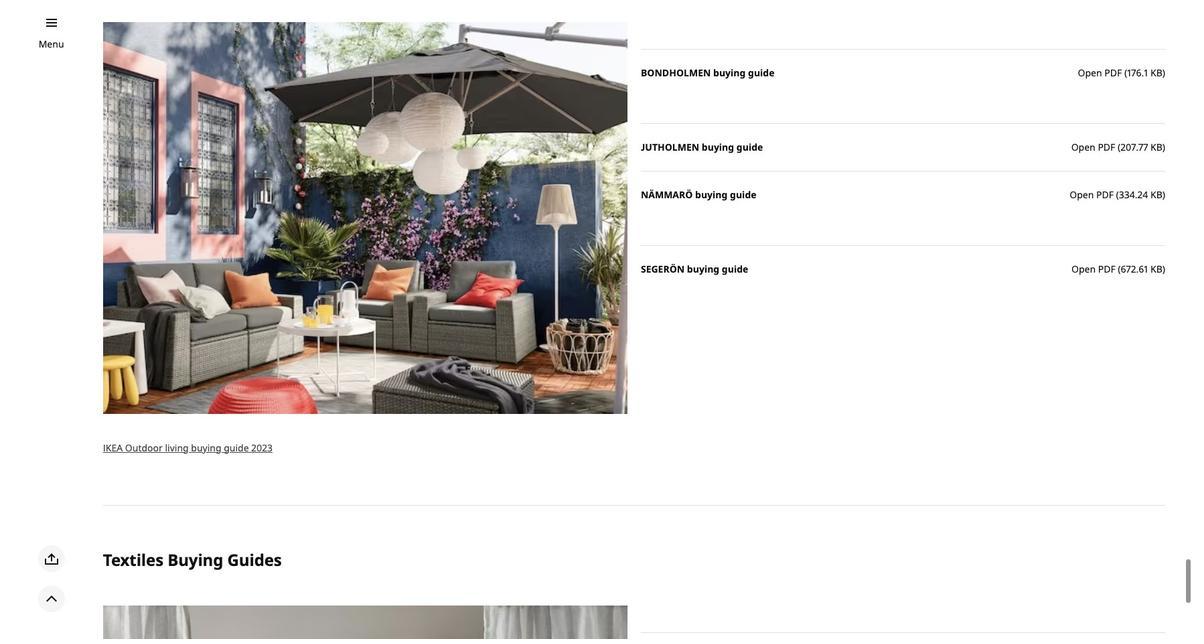Task type: describe. For each thing, give the bounding box(es) containing it.
textiles
[[103, 549, 163, 571]]

living
[[165, 441, 189, 454]]

open pdf ( 334.24 kb )
[[1070, 189, 1166, 201]]

open for open pdf ( 207.77 kb )
[[1072, 141, 1096, 154]]

guides
[[227, 549, 282, 571]]

an outdoor patio with a gray overhead canopy, gray and natural outdoor sofas and chairs, and pink and orange cushions image
[[103, 22, 628, 414]]

guide for nämmarö buying guide
[[730, 189, 757, 201]]

open for open pdf ( 176.1 kb )
[[1078, 67, 1103, 79]]

buying right the living
[[191, 441, 221, 454]]

nämmarö
[[641, 189, 693, 201]]

334.24
[[1119, 189, 1149, 201]]

guide for bondholmen buying guide
[[748, 67, 775, 79]]

207.77
[[1121, 141, 1149, 154]]

open pdf ( 207.77 kb )
[[1072, 141, 1166, 154]]

bondholmen
[[641, 67, 711, 79]]

( for 207.77 kb
[[1118, 141, 1121, 154]]

) for 334.24 kb
[[1163, 189, 1166, 201]]

menu button
[[39, 37, 64, 52]]

jutholmen buying guide
[[641, 141, 763, 154]]

kb for 334.24 kb
[[1151, 189, 1163, 201]]

pdf for 334.24
[[1097, 189, 1114, 201]]

672.61
[[1121, 263, 1149, 276]]

open pdf ( 176.1 kb )
[[1078, 67, 1166, 79]]

segerön buying guide
[[641, 263, 749, 276]]

nämmarö buying guide
[[641, 189, 757, 201]]

guide for segerön buying guide
[[722, 263, 749, 276]]

buying
[[168, 549, 223, 571]]



Task type: locate. For each thing, give the bounding box(es) containing it.
3 kb from the top
[[1151, 189, 1163, 201]]

pdf left 176.1
[[1105, 67, 1122, 79]]

2 kb from the top
[[1151, 141, 1163, 154]]

) right 207.77
[[1163, 141, 1166, 154]]

kb right 672.61
[[1151, 263, 1163, 276]]

buying for segerön
[[687, 263, 720, 276]]

kb
[[1151, 67, 1163, 79], [1151, 141, 1163, 154], [1151, 189, 1163, 201], [1151, 263, 1163, 276]]

ikea
[[103, 441, 123, 454]]

kb for 176.1 kb
[[1151, 67, 1163, 79]]

buying right nämmarö
[[695, 189, 728, 201]]

) for 207.77 kb
[[1163, 141, 1166, 154]]

pdf left 672.61
[[1099, 263, 1116, 276]]

pdf for 207.77
[[1098, 141, 1116, 154]]

open for open pdf ( 334.24 kb )
[[1070, 189, 1094, 201]]

buying for nämmarö
[[695, 189, 728, 201]]

guide
[[748, 67, 775, 79], [737, 141, 763, 154], [730, 189, 757, 201], [722, 263, 749, 276], [224, 441, 249, 454]]

pdf for 176.1
[[1105, 67, 1122, 79]]

open left 672.61
[[1072, 263, 1096, 276]]

open pdf ( 672.61 kb )
[[1072, 263, 1166, 276]]

kb right 176.1
[[1151, 67, 1163, 79]]

kb for 207.77 kb
[[1151, 141, 1163, 154]]

outdoor
[[125, 441, 163, 454]]

buying right bondholmen
[[714, 67, 746, 79]]

( for 672.61 kb
[[1118, 263, 1121, 276]]

buying right jutholmen
[[702, 141, 734, 154]]

bondholmen buying guide
[[641, 67, 775, 79]]

buying
[[714, 67, 746, 79], [702, 141, 734, 154], [695, 189, 728, 201], [687, 263, 720, 276], [191, 441, 221, 454]]

3 ) from the top
[[1163, 189, 1166, 201]]

buying for bondholmen
[[714, 67, 746, 79]]

jutholmen
[[641, 141, 700, 154]]

open
[[1078, 67, 1103, 79], [1072, 141, 1096, 154], [1070, 189, 1094, 201], [1072, 263, 1096, 276]]

menu
[[39, 38, 64, 50]]

( for 176.1 kb
[[1125, 67, 1128, 79]]

guide for jutholmen buying guide
[[737, 141, 763, 154]]

4 ) from the top
[[1163, 263, 1166, 276]]

( for 334.24 kb
[[1117, 189, 1119, 201]]

)
[[1163, 67, 1166, 79], [1163, 141, 1166, 154], [1163, 189, 1166, 201], [1163, 263, 1166, 276]]

textiles buying guides
[[103, 549, 282, 571]]

) for 672.61 kb
[[1163, 263, 1166, 276]]

pdf for 672.61
[[1099, 263, 1116, 276]]

(
[[1125, 67, 1128, 79], [1118, 141, 1121, 154], [1117, 189, 1119, 201], [1118, 263, 1121, 276]]

buying for jutholmen
[[702, 141, 734, 154]]

pdf left 207.77
[[1098, 141, 1116, 154]]

segerön
[[641, 263, 685, 276]]

kb for 672.61 kb
[[1151, 263, 1163, 276]]

pdf left 334.24
[[1097, 189, 1114, 201]]

open left 207.77
[[1072, 141, 1096, 154]]

1 kb from the top
[[1151, 67, 1163, 79]]

4 kb from the top
[[1151, 263, 1163, 276]]

open for open pdf ( 672.61 kb )
[[1072, 263, 1096, 276]]

) for 176.1 kb
[[1163, 67, 1166, 79]]

buying right segerön
[[687, 263, 720, 276]]

open left 176.1
[[1078, 67, 1103, 79]]

ikea outdoor living buying guide 2023 link
[[103, 441, 273, 454]]

ikea outdoor living buying guide 2023
[[103, 441, 273, 454]]

) right 334.24
[[1163, 189, 1166, 201]]

2023
[[251, 441, 273, 454]]

) right 672.61
[[1163, 263, 1166, 276]]

a bedroom with gray curtains, beige and white bedlinen, and matching pillows image
[[103, 605, 628, 639]]

pdf
[[1105, 67, 1122, 79], [1098, 141, 1116, 154], [1097, 189, 1114, 201], [1099, 263, 1116, 276]]

1 ) from the top
[[1163, 67, 1166, 79]]

kb right 207.77
[[1151, 141, 1163, 154]]

) right 176.1
[[1163, 67, 1166, 79]]

2 ) from the top
[[1163, 141, 1166, 154]]

176.1
[[1128, 67, 1149, 79]]

kb right 334.24
[[1151, 189, 1163, 201]]

open left 334.24
[[1070, 189, 1094, 201]]



Task type: vqa. For each thing, say whether or not it's contained in the screenshot.
$ 59 . 99
no



